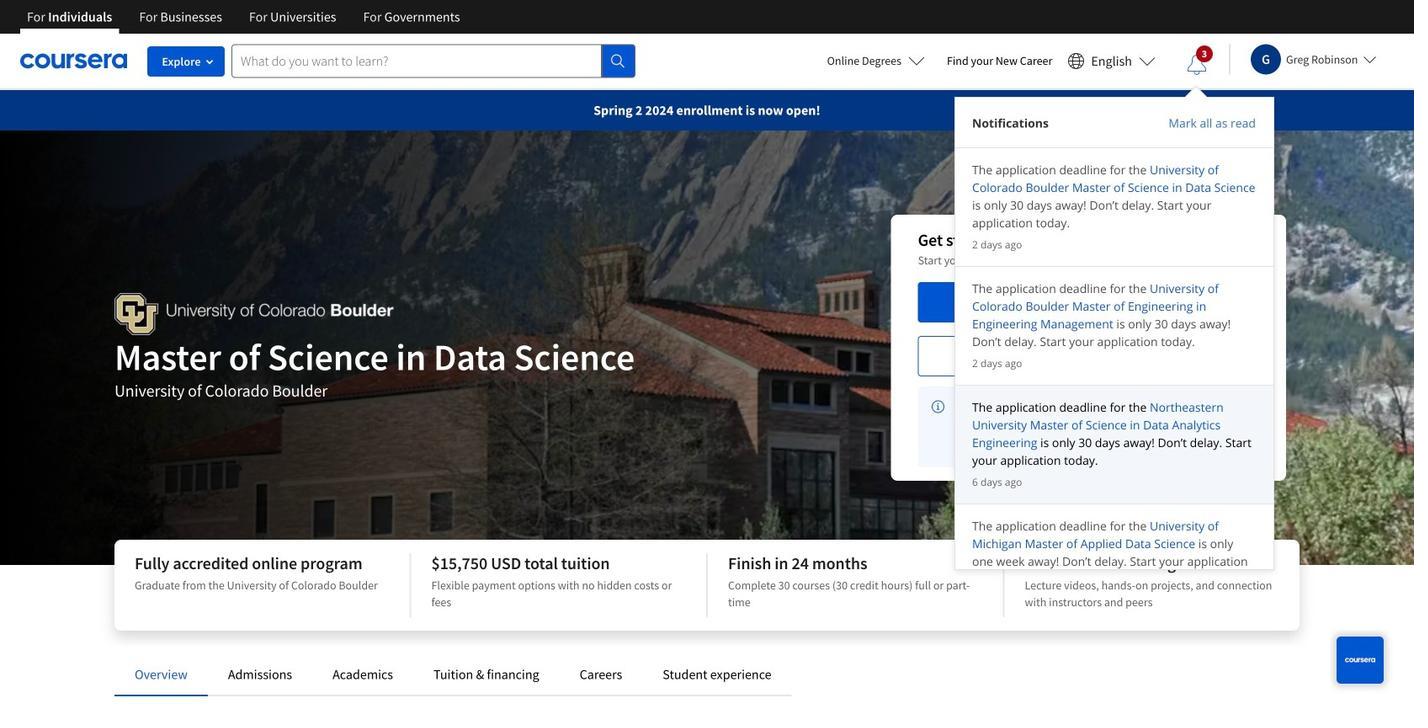 Task type: vqa. For each thing, say whether or not it's contained in the screenshot.
search box
yes



Task type: locate. For each thing, give the bounding box(es) containing it.
None search field
[[232, 44, 636, 78]]



Task type: describe. For each thing, give the bounding box(es) containing it.
What do you want to learn? text field
[[232, 44, 602, 78]]

university of colorado boulder logo image
[[115, 293, 394, 335]]

banner navigation
[[13, 0, 474, 34]]

coursera image
[[20, 47, 127, 74]]



